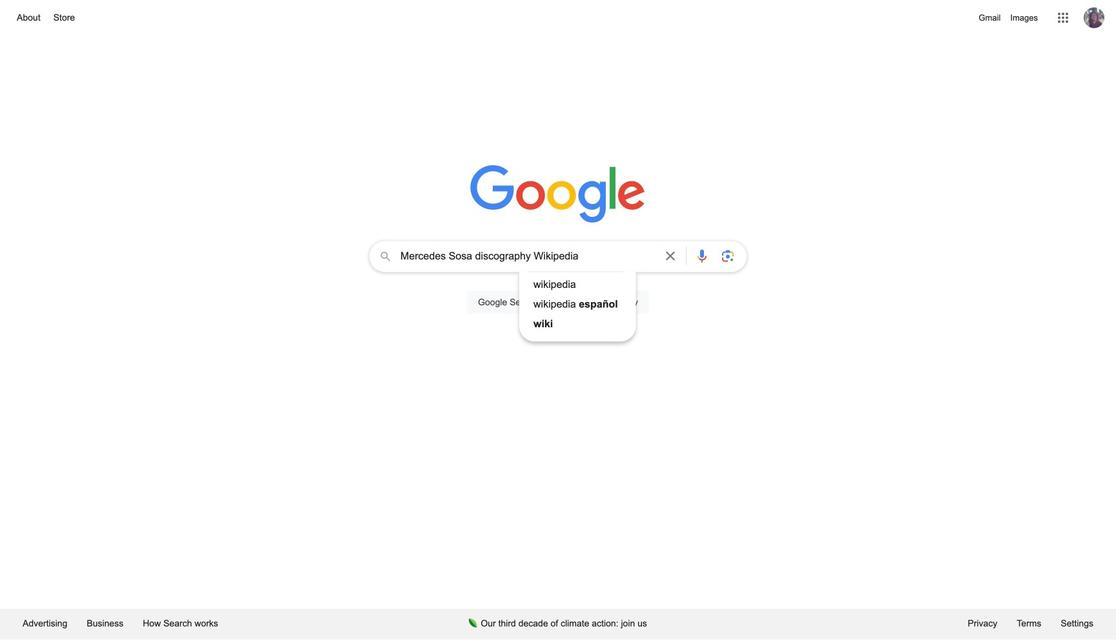 Task type: vqa. For each thing, say whether or not it's contained in the screenshot.
Search text field on the top
yes



Task type: locate. For each thing, give the bounding box(es) containing it.
google image
[[470, 167, 646, 226]]

list box
[[520, 277, 636, 336]]

None search field
[[13, 239, 1104, 343]]



Task type: describe. For each thing, give the bounding box(es) containing it.
search by image image
[[721, 250, 736, 266]]

search by voice image
[[695, 250, 710, 266]]

Search text field
[[401, 251, 655, 268]]



